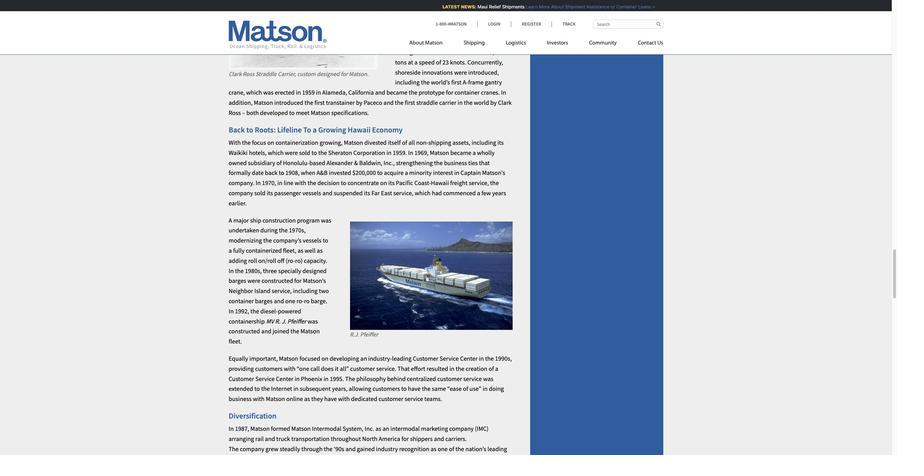 Task type: vqa. For each thing, say whether or not it's contained in the screenshot.
Alaska, inside Track another vehicle For further information, please send an e-mail to pov_assistance@matson.com. For further information when shipping to Tacoma or Alaska, send us an e-mail at alaskacs@matson.com .
no



Task type: locate. For each thing, give the bounding box(es) containing it.
of left use"
[[463, 385, 469, 393]]

0 horizontal spatial matson's
[[303, 277, 326, 285]]

matson inside was constructed and joined the matson fleet.
[[301, 327, 320, 335]]

including up wholly
[[472, 139, 497, 147]]

the
[[345, 375, 355, 383], [229, 445, 239, 453]]

1 vertical spatial service,
[[394, 189, 414, 197]]

fully
[[233, 247, 245, 255]]

customers down important,
[[255, 365, 283, 373]]

business down the extended
[[229, 395, 252, 403]]

a down the 1990s,
[[496, 365, 499, 373]]

0 vertical spatial the
[[345, 375, 355, 383]]

of
[[402, 139, 408, 147], [277, 159, 282, 167], [489, 365, 494, 373], [463, 385, 469, 393], [449, 445, 455, 453]]

2 vertical spatial on
[[322, 355, 329, 363]]

1 vertical spatial customers
[[373, 385, 400, 393]]

industry-
[[368, 355, 392, 363]]

with the focus on containerization growing, matson divested itself of all non-shipping assets, including its waikiki hotels, which were sold to the sheraton corporation in 1959. in 1969, matson became a wholly owned subsidiary of honolulu-based alexander & baldwin, inc., strengthening the business ties that formally date back to 1908, when a&b invested $200,000 to acquire a minority interest in captain matson's company. in 1970, in line with the decision to concentrate on its pacific coast-hawaii freight service, the company sold its passenger vessels and suspended its far east service, which had commenced a few years earlier.
[[229, 139, 506, 207]]

which down coast-
[[415, 189, 431, 197]]

and up "grew"
[[265, 435, 275, 443]]

hawaii up divested
[[348, 125, 371, 135]]

powered
[[278, 307, 301, 315]]

for inside a major ship construction program was undertaken during the 1970s, modernizing the company's vessels to a fully containerized fleet, as well as adding roll on/roll off (ro-ro) capacity. in the 1980s, three specially designed barges were constructed for matson's neighbor island service, including two container barges and one ro-ro barge. in 1992, the diesel-powered containership
[[294, 277, 302, 285]]

1 horizontal spatial the
[[345, 375, 355, 383]]

on right focus
[[268, 139, 274, 147]]

matson up rail
[[251, 425, 270, 433]]

to
[[247, 125, 253, 135], [312, 149, 317, 157], [279, 169, 284, 177], [377, 169, 383, 177], [341, 179, 347, 187], [323, 236, 328, 244], [255, 385, 260, 393], [401, 385, 407, 393]]

0 vertical spatial designed
[[317, 70, 340, 78]]

0 horizontal spatial including
[[293, 287, 318, 295]]

1 horizontal spatial leading
[[488, 445, 507, 453]]

in inside in 1987, matson formed matson intermodal system, inc. as an intermodal marketing company (imc) arranging rail and truck transportation throughout north america for shippers and carriers. the company grew steadily through the '90s and gained industry recognition as one of the nation's leading imcs.
[[229, 425, 234, 433]]

service, up 'few'
[[469, 179, 489, 187]]

to inside a major ship construction program was undertaken during the 1970s, modernizing the company's vessels to a fully containerized fleet, as well as adding roll on/roll off (ro-ro) capacity. in the 1980s, three specially designed barges were constructed for matson's neighbor island service, including two container barges and one ro-ro barge. in 1992, the diesel-powered containership
[[323, 236, 328, 244]]

constructed down containership in the bottom of the page
[[229, 327, 260, 335]]

pfeiffer right r.j.
[[360, 331, 378, 338]]

matson's down that at the right
[[483, 169, 506, 177]]

1 horizontal spatial business
[[444, 159, 467, 167]]

1 vertical spatial hawaii
[[431, 179, 449, 187]]

based
[[310, 159, 326, 167]]

in 1987, matson formed matson intermodal system, inc. as an intermodal marketing company (imc) arranging rail and truck transportation throughout north america for shippers and carriers. the company grew steadily through the '90s and gained industry recognition as one of the nation's leading imcs.
[[229, 425, 507, 455]]

company down company.
[[229, 189, 253, 197]]

container
[[615, 4, 636, 9]]

barges down island
[[255, 297, 273, 305]]

matson inside top menu navigation
[[425, 40, 443, 46]]

in down date
[[256, 179, 261, 187]]

customer down behind
[[379, 395, 404, 403]]

major
[[234, 216, 249, 224]]

ship
[[250, 216, 261, 224]]

0 horizontal spatial service,
[[272, 287, 292, 295]]

0 vertical spatial was
[[321, 216, 332, 224]]

one inside a major ship construction program was undertaken during the 1970s, modernizing the company's vessels to a fully containerized fleet, as well as adding roll on/roll off (ro-ro) capacity. in the 1980s, three specially designed barges were constructed for matson's neighbor island service, including two container barges and one ro-ro barge. in 1992, the diesel-powered containership
[[285, 297, 295, 305]]

vessels
[[303, 189, 321, 197], [303, 236, 322, 244]]

0 vertical spatial hawaii
[[348, 125, 371, 135]]

economy
[[372, 125, 403, 135]]

a inside a major ship construction program was undertaken during the 1970s, modernizing the company's vessels to a fully containerized fleet, as well as adding roll on/roll off (ro-ro) capacity. in the 1980s, three specially designed barges were constructed for matson's neighbor island service, including two container barges and one ro-ro barge. in 1992, the diesel-powered containership
[[229, 247, 232, 255]]

with inside with the focus on containerization growing, matson divested itself of all non-shipping assets, including its waikiki hotels, which were sold to the sheraton corporation in 1959. in 1969, matson became a wholly owned subsidiary of honolulu-based alexander & baldwin, inc., strengthening the business ties that formally date back to 1908, when a&b invested $200,000 to acquire a minority interest in captain matson's company. in 1970, in line with the decision to concentrate on its pacific coast-hawaii freight service, the company sold its passenger vessels and suspended its far east service, which had commenced a few years earlier.
[[295, 179, 307, 187]]

j.
[[282, 317, 286, 325]]

back
[[265, 169, 278, 177]]

designed down the capacity.
[[303, 267, 327, 275]]

sold down 1970,
[[254, 189, 266, 197]]

matson down 1-
[[425, 40, 443, 46]]

2 vertical spatial customer
[[379, 395, 404, 403]]

in down all
[[408, 149, 414, 157]]

1 horizontal spatial customer
[[413, 355, 439, 363]]

in left '1987,'
[[229, 425, 234, 433]]

0 horizontal spatial leading
[[392, 355, 412, 363]]

hawaii up had
[[431, 179, 449, 187]]

formally
[[229, 169, 251, 177]]

were up the honolulu-
[[285, 149, 298, 157]]

matson's up two
[[303, 277, 326, 285]]

2 horizontal spatial customer
[[438, 375, 462, 383]]

on up east in the top left of the page
[[381, 179, 387, 187]]

customers
[[255, 365, 283, 373], [373, 385, 400, 393]]

as right the well
[[317, 247, 323, 255]]

0 vertical spatial were
[[285, 149, 298, 157]]

0 vertical spatial one
[[285, 297, 295, 305]]

1 horizontal spatial an
[[383, 425, 389, 433]]

customer up effort
[[413, 355, 439, 363]]

was right program
[[321, 216, 332, 224]]

was down ro
[[308, 317, 318, 325]]

freight
[[451, 179, 468, 187]]

0 vertical spatial center
[[460, 355, 478, 363]]

an inside in 1987, matson formed matson intermodal system, inc. as an intermodal marketing company (imc) arranging rail and truck transportation throughout north america for shippers and carriers. the company grew steadily through the '90s and gained industry recognition as one of the nation's leading imcs.
[[383, 425, 389, 433]]

company down rail
[[240, 445, 264, 453]]

0 vertical spatial business
[[444, 159, 467, 167]]

0 horizontal spatial one
[[285, 297, 295, 305]]

2 horizontal spatial on
[[381, 179, 387, 187]]

service, down pacific
[[394, 189, 414, 197]]

alexander
[[327, 159, 353, 167]]

including inside with the focus on containerization growing, matson divested itself of all non-shipping assets, including its waikiki hotels, which were sold to the sheraton corporation in 1959. in 1969, matson became a wholly owned subsidiary of honolulu-based alexander & baldwin, inc., strengthening the business ties that formally date back to 1908, when a&b invested $200,000 to acquire a minority interest in captain matson's company. in 1970, in line with the decision to concentrate on its pacific coast-hawaii freight service, the company sold its passenger vessels and suspended its far east service, which had commenced a few years earlier.
[[472, 139, 497, 147]]

1 vertical spatial barges
[[255, 297, 273, 305]]

a
[[313, 125, 317, 135], [473, 149, 476, 157], [405, 169, 408, 177], [477, 189, 481, 197], [229, 247, 232, 255], [496, 365, 499, 373]]

0 vertical spatial constructed
[[262, 277, 293, 285]]

1 vertical spatial were
[[248, 277, 261, 285]]

investors link
[[537, 37, 579, 51]]

the inside was constructed and joined the matson fleet.
[[291, 327, 299, 335]]

1 vertical spatial designed
[[303, 267, 327, 275]]

decision
[[318, 179, 340, 187]]

1 vertical spatial leading
[[488, 445, 507, 453]]

matson down mv r. j. pfeiffer
[[301, 327, 320, 335]]

service, inside a major ship construction program was undertaken during the 1970s, modernizing the company's vessels to a fully containerized fleet, as well as adding roll on/roll off (ro-ro) capacity. in the 1980s, three specially designed barges were constructed for matson's neighbor island service, including two container barges and one ro-ro barge. in 1992, the diesel-powered containership
[[272, 287, 292, 295]]

and down mv
[[261, 327, 272, 335]]

1 vertical spatial on
[[381, 179, 387, 187]]

had
[[432, 189, 442, 197]]

1 vertical spatial service
[[405, 395, 423, 403]]

hawaii
[[348, 125, 371, 135], [431, 179, 449, 187]]

the up the imcs.
[[229, 445, 239, 453]]

0 vertical spatial including
[[472, 139, 497, 147]]

0 horizontal spatial on
[[268, 139, 274, 147]]

news:
[[460, 4, 475, 9]]

company
[[229, 189, 253, 197], [450, 425, 474, 433], [240, 445, 264, 453]]

matson's inside a major ship construction program was undertaken during the 1970s, modernizing the company's vessels to a fully containerized fleet, as well as adding roll on/roll off (ro-ro) capacity. in the 1980s, three specially designed barges were constructed for matson's neighbor island service, including two container barges and one ro-ro barge. in 1992, the diesel-powered containership
[[303, 277, 326, 285]]

fleet.
[[229, 337, 242, 345]]

"ease
[[448, 385, 462, 393]]

customers down behind
[[373, 385, 400, 393]]

1 horizontal spatial on
[[322, 355, 329, 363]]

and inside was constructed and joined the matson fleet.
[[261, 327, 272, 335]]

designed right "custom"
[[317, 70, 340, 78]]

lifeline
[[277, 125, 302, 135]]

including
[[472, 139, 497, 147], [293, 287, 318, 295]]

1 vertical spatial customer
[[229, 375, 254, 383]]

subsidiary
[[248, 159, 275, 167]]

1 horizontal spatial pfeiffer
[[360, 331, 378, 338]]

business down became
[[444, 159, 467, 167]]

2 vertical spatial was
[[483, 375, 494, 383]]

gained
[[357, 445, 375, 453]]

r.
[[275, 317, 281, 325]]

0 horizontal spatial customer
[[350, 365, 375, 373]]

0 horizontal spatial sold
[[254, 189, 266, 197]]

1 vertical spatial business
[[229, 395, 252, 403]]

leading inside in 1987, matson formed matson intermodal system, inc. as an intermodal marketing company (imc) arranging rail and truck transportation throughout north america for shippers and carriers. the company grew steadily through the '90s and gained industry recognition as one of the nation's leading imcs.
[[488, 445, 507, 453]]

were down 1980s,
[[248, 277, 261, 285]]

the left internet
[[261, 385, 270, 393]]

register
[[522, 21, 542, 27]]

0 vertical spatial service
[[440, 355, 459, 363]]

0 horizontal spatial customer
[[229, 375, 254, 383]]

center up creation
[[460, 355, 478, 363]]

teams.
[[425, 395, 442, 403]]

1 vertical spatial for
[[294, 277, 302, 285]]

1 vertical spatial an
[[383, 425, 389, 433]]

0 vertical spatial matson's
[[483, 169, 506, 177]]

a up pacific
[[405, 169, 408, 177]]

was inside equally important, matson focused on developing an industry-leading customer service center in the 1990s, providing customers with "one call does it all" customer service. that effort resulted in the creation of a customer service center in phoenix in 1995. the philosophy behind centralized customer service was extended to the internet in subsequent years, allowing customers to have the same "ease of use" in doing business with matson online as they have with dedicated customer service teams.
[[483, 375, 494, 383]]

matson's
[[483, 169, 506, 177], [303, 277, 326, 285]]

in down adding
[[229, 267, 234, 275]]

leading up that
[[392, 355, 412, 363]]

1 vertical spatial was
[[308, 317, 318, 325]]

and down decision
[[323, 189, 333, 197]]

for down intermodal at the bottom of page
[[402, 435, 409, 443]]

constructed down three
[[262, 277, 293, 285]]

and inside a major ship construction program was undertaken during the 1970s, modernizing the company's vessels to a fully containerized fleet, as well as adding roll on/roll off (ro-ro) capacity. in the 1980s, three specially designed barges were constructed for matson's neighbor island service, including two container barges and one ro-ro barge. in 1992, the diesel-powered containership
[[274, 297, 284, 305]]

community
[[590, 40, 617, 46]]

service up internet
[[256, 375, 275, 383]]

containership
[[229, 317, 265, 325]]

including inside a major ship construction program was undertaken during the 1970s, modernizing the company's vessels to a fully containerized fleet, as well as adding roll on/roll off (ro-ro) capacity. in the 1980s, three specially designed barges were constructed for matson's neighbor island service, including two container barges and one ro-ro barge. in 1992, the diesel-powered containership
[[293, 287, 318, 295]]

the left the 1990s,
[[485, 355, 494, 363]]

designed
[[317, 70, 340, 78], [303, 267, 327, 275]]

marketing
[[421, 425, 448, 433]]

register link
[[511, 21, 552, 27]]

on up does
[[322, 355, 329, 363]]

the down centralized
[[422, 385, 431, 393]]

blue matson logo with ocean, shipping, truck, rail and logistics written beneath it. image
[[229, 21, 327, 49]]

0 horizontal spatial service
[[405, 395, 423, 403]]

leading inside equally important, matson focused on developing an industry-leading customer service center in the 1990s, providing customers with "one call does it all" customer service. that effort resulted in the creation of a customer service center in phoenix in 1995. the philosophy behind centralized customer service was extended to the internet in subsequent years, allowing customers to have the same "ease of use" in doing business with matson online as they have with dedicated customer service teams.
[[392, 355, 412, 363]]

carrier,
[[278, 70, 296, 78]]

for down specially
[[294, 277, 302, 285]]

0 vertical spatial pfeiffer
[[288, 317, 306, 325]]

1 horizontal spatial have
[[408, 385, 421, 393]]

0 vertical spatial customer
[[350, 365, 375, 373]]

a left fully
[[229, 247, 232, 255]]

service,
[[469, 179, 489, 187], [394, 189, 414, 197], [272, 287, 292, 295]]

1 horizontal spatial about
[[550, 4, 563, 9]]

and inside with the focus on containerization growing, matson divested itself of all non-shipping assets, including its waikiki hotels, which were sold to the sheraton corporation in 1959. in 1969, matson became a wholly owned subsidiary of honolulu-based alexander & baldwin, inc., strengthening the business ties that formally date back to 1908, when a&b invested $200,000 to acquire a minority interest in captain matson's company. in 1970, in line with the decision to concentrate on its pacific coast-hawaii freight service, the company sold its passenger vessels and suspended its far east service, which had commenced a few years earlier.
[[323, 189, 333, 197]]

in right use"
[[483, 385, 488, 393]]

service, right island
[[272, 287, 292, 295]]

a left 'few'
[[477, 189, 481, 197]]

logistics
[[506, 40, 526, 46]]

business inside with the focus on containerization growing, matson divested itself of all non-shipping assets, including its waikiki hotels, which were sold to the sheraton corporation in 1959. in 1969, matson became a wholly owned subsidiary of honolulu-based alexander & baldwin, inc., strengthening the business ties that formally date back to 1908, when a&b invested $200,000 to acquire a minority interest in captain matson's company. in 1970, in line with the decision to concentrate on its pacific coast-hawaii freight service, the company sold its passenger vessels and suspended its far east service, which had commenced a few years earlier.
[[444, 159, 467, 167]]

1995.
[[330, 375, 344, 383]]

constructed
[[262, 277, 293, 285], [229, 327, 260, 335]]

&
[[354, 159, 358, 167]]

extended
[[229, 385, 253, 393]]

or
[[610, 4, 614, 9]]

during
[[261, 226, 278, 234]]

with right line
[[295, 179, 307, 187]]

which up subsidiary
[[268, 149, 284, 157]]

was up doing
[[483, 375, 494, 383]]

0 vertical spatial for
[[341, 70, 348, 78]]

0 vertical spatial sold
[[299, 149, 310, 157]]

2 vertical spatial service,
[[272, 287, 292, 295]]

equally important, matson focused on developing an industry-leading customer service center in the 1990s, providing customers with "one call does it all" customer service. that effort resulted in the creation of a customer service center in phoenix in 1995. the philosophy behind centralized customer service was extended to the internet in subsequent years, allowing customers to have the same "ease of use" in doing business with matson online as they have with dedicated customer service teams.
[[229, 355, 512, 403]]

Search search field
[[594, 20, 664, 29]]

of down carriers.
[[449, 445, 455, 453]]

1 horizontal spatial one
[[438, 445, 448, 453]]

service up use"
[[464, 375, 482, 383]]

1 vertical spatial company
[[450, 425, 474, 433]]

0 horizontal spatial service
[[256, 375, 275, 383]]

in up creation
[[479, 355, 484, 363]]

in down "one
[[295, 375, 300, 383]]

sold down "containerization"
[[299, 149, 310, 157]]

baldwin,
[[359, 159, 383, 167]]

with
[[295, 179, 307, 187], [284, 365, 296, 373], [253, 395, 265, 403], [338, 395, 350, 403]]

phoenix
[[301, 375, 323, 383]]

0 vertical spatial company
[[229, 189, 253, 197]]

a right "to"
[[313, 125, 317, 135]]

an up 'america'
[[383, 425, 389, 433]]

have right the they
[[324, 395, 337, 403]]

0 horizontal spatial center
[[276, 375, 294, 383]]

for left matson.
[[341, 70, 348, 78]]

island
[[255, 287, 271, 295]]

0 horizontal spatial pfeiffer
[[288, 317, 306, 325]]

straddle
[[256, 70, 277, 78]]

1 horizontal spatial customer
[[379, 395, 404, 403]]

matson's inside with the focus on containerization growing, matson divested itself of all non-shipping assets, including its waikiki hotels, which were sold to the sheraton corporation in 1959. in 1969, matson became a wholly owned subsidiary of honolulu-based alexander & baldwin, inc., strengthening the business ties that formally date back to 1908, when a&b invested $200,000 to acquire a minority interest in captain matson's company. in 1970, in line with the decision to concentrate on its pacific coast-hawaii freight service, the company sold its passenger vessels and suspended its far east service, which had commenced a few years earlier.
[[483, 169, 506, 177]]

1 horizontal spatial constructed
[[262, 277, 293, 285]]

1 vertical spatial sold
[[254, 189, 266, 197]]

divested
[[365, 139, 387, 147]]

1 horizontal spatial matson's
[[483, 169, 506, 177]]

service left teams.
[[405, 395, 423, 403]]

online
[[287, 395, 303, 403]]

0 horizontal spatial hawaii
[[348, 125, 371, 135]]

1 horizontal spatial which
[[415, 189, 431, 197]]

1 horizontal spatial was
[[321, 216, 332, 224]]

0 vertical spatial customer
[[413, 355, 439, 363]]

about matson link
[[410, 37, 453, 51]]

developing
[[330, 355, 359, 363]]

earlier.
[[229, 199, 247, 207]]

effort
[[411, 365, 426, 373]]

0 vertical spatial an
[[361, 355, 367, 363]]

2 vertical spatial company
[[240, 445, 264, 453]]

0 horizontal spatial which
[[268, 149, 284, 157]]

captain
[[461, 169, 481, 177]]

centralized
[[407, 375, 436, 383]]

center up internet
[[276, 375, 294, 383]]

nation's
[[466, 445, 487, 453]]

service up resulted
[[440, 355, 459, 363]]

matson up sheraton
[[344, 139, 363, 147]]

subsequent
[[300, 385, 331, 393]]

in left 1992,
[[229, 307, 234, 315]]

1 vertical spatial vessels
[[303, 236, 322, 244]]

1 horizontal spatial service
[[440, 355, 459, 363]]

2 horizontal spatial for
[[402, 435, 409, 443]]

0 horizontal spatial were
[[248, 277, 261, 285]]

2 horizontal spatial was
[[483, 375, 494, 383]]

interest
[[433, 169, 453, 177]]

0 vertical spatial barges
[[229, 277, 246, 285]]

assistance
[[586, 4, 609, 9]]

the left creation
[[456, 365, 465, 373]]

1 vertical spatial including
[[293, 287, 318, 295]]

customer up "ease
[[438, 375, 462, 383]]

2 vertical spatial for
[[402, 435, 409, 443]]

customer down providing
[[229, 375, 254, 383]]

1 horizontal spatial hawaii
[[431, 179, 449, 187]]

0 vertical spatial about
[[550, 4, 563, 9]]

sheraton
[[328, 149, 352, 157]]

focused
[[300, 355, 320, 363]]

adding
[[229, 257, 247, 265]]

pfeiffer down powered
[[288, 317, 306, 325]]

vessels inside a major ship construction program was undertaken during the 1970s, modernizing the company's vessels to a fully containerized fleet, as well as adding roll on/roll off (ro-ro) capacity. in the 1980s, three specially designed barges were constructed for matson's neighbor island service, including two container barges and one ro-ro barge. in 1992, the diesel-powered containership
[[303, 236, 322, 244]]

0 horizontal spatial was
[[308, 317, 318, 325]]

and down throughout
[[346, 445, 356, 453]]

the down during
[[263, 236, 272, 244]]

customer up philosophy
[[350, 365, 375, 373]]

on inside equally important, matson focused on developing an industry-leading customer service center in the 1990s, providing customers with "one call does it all" customer service. that effort resulted in the creation of a customer service center in phoenix in 1995. the philosophy behind centralized customer service was extended to the internet in subsequent years, allowing customers to have the same "ease of use" in doing business with matson online as they have with dedicated customer service teams.
[[322, 355, 329, 363]]

one
[[285, 297, 295, 305], [438, 445, 448, 453]]

1 horizontal spatial were
[[285, 149, 298, 157]]

1 vertical spatial the
[[229, 445, 239, 453]]

the down mv r. j. pfeiffer
[[291, 327, 299, 335]]

a major ship construction program was undertaken during the 1970s, modernizing the company's vessels to a fully containerized fleet, as well as adding roll on/roll off (ro-ro) capacity. in the 1980s, three specially designed barges were constructed for matson's neighbor island service, including two container barges and one ro-ro barge. in 1992, the diesel-powered containership
[[229, 216, 332, 325]]

acquire
[[384, 169, 404, 177]]

an inside equally important, matson focused on developing an industry-leading customer service center in the 1990s, providing customers with "one call does it all" customer service. that effort resulted in the creation of a customer service center in phoenix in 1995. the philosophy behind centralized customer service was extended to the internet in subsequent years, allowing customers to have the same "ease of use" in doing business with matson online as they have with dedicated customer service teams.
[[361, 355, 367, 363]]

1970,
[[262, 179, 276, 187]]

and
[[323, 189, 333, 197], [274, 297, 284, 305], [261, 327, 272, 335], [265, 435, 275, 443], [434, 435, 444, 443], [346, 445, 356, 453]]

None search field
[[594, 20, 664, 29]]

1 vertical spatial pfeiffer
[[360, 331, 378, 338]]

all
[[409, 139, 415, 147]]

leading
[[392, 355, 412, 363], [488, 445, 507, 453]]

0 horizontal spatial customers
[[255, 365, 283, 373]]

1 horizontal spatial including
[[472, 139, 497, 147]]

business
[[444, 159, 467, 167], [229, 395, 252, 403]]

of right creation
[[489, 365, 494, 373]]

1 horizontal spatial barges
[[255, 297, 273, 305]]

service.
[[377, 365, 397, 373]]

0 vertical spatial service
[[464, 375, 482, 383]]

on/roll
[[258, 257, 276, 265]]

to
[[304, 125, 311, 135]]

about inside top menu navigation
[[410, 40, 424, 46]]

philosophy
[[357, 375, 386, 383]]

1 horizontal spatial center
[[460, 355, 478, 363]]



Task type: describe. For each thing, give the bounding box(es) containing it.
as down shippers
[[431, 445, 437, 453]]

matson.
[[349, 70, 369, 78]]

1 horizontal spatial sold
[[299, 149, 310, 157]]

mv
[[266, 317, 274, 325]]

with
[[229, 139, 241, 147]]

the inside equally important, matson focused on developing an industry-leading customer service center in the 1990s, providing customers with "one call does it all" customer service. that effort resulted in the creation of a customer service center in phoenix in 1995. the philosophy behind centralized customer service was extended to the internet in subsequent years, allowing customers to have the same "ease of use" in doing business with matson online as they have with dedicated customer service teams.
[[345, 375, 355, 383]]

800-
[[440, 21, 448, 27]]

growing
[[318, 125, 346, 135]]

1 horizontal spatial service,
[[394, 189, 414, 197]]

1970s,
[[289, 226, 306, 234]]

0 horizontal spatial have
[[324, 395, 337, 403]]

through
[[302, 445, 323, 453]]

non-
[[416, 139, 429, 147]]

company's
[[273, 236, 302, 244]]

>
[[651, 4, 654, 9]]

in up online
[[294, 385, 299, 393]]

contact us link
[[628, 37, 664, 51]]

investors
[[547, 40, 568, 46]]

in down does
[[324, 375, 329, 383]]

the right with
[[242, 139, 251, 147]]

1 horizontal spatial for
[[341, 70, 348, 78]]

transportation
[[292, 435, 330, 443]]

1 vertical spatial which
[[415, 189, 431, 197]]

of inside in 1987, matson formed matson intermodal system, inc. as an intermodal marketing company (imc) arranging rail and truck transportation throughout north america for shippers and carriers. the company grew steadily through the '90s and gained industry recognition as one of the nation's leading imcs.
[[449, 445, 455, 453]]

1987,
[[235, 425, 249, 433]]

track
[[563, 21, 576, 27]]

were inside with the focus on containerization growing, matson divested itself of all non-shipping assets, including its waikiki hotels, which were sold to the sheraton corporation in 1959. in 1969, matson became a wholly owned subsidiary of honolulu-based alexander & baldwin, inc., strengthening the business ties that formally date back to 1908, when a&b invested $200,000 to acquire a minority interest in captain matson's company. in 1970, in line with the decision to concentrate on its pacific coast-hawaii freight service, the company sold its passenger vessels and suspended its far east service, which had commenced a few years earlier.
[[285, 149, 298, 157]]

suspended
[[334, 189, 363, 197]]

0 vertical spatial which
[[268, 149, 284, 157]]

1 vertical spatial service
[[256, 375, 275, 383]]

matson down internet
[[266, 395, 285, 403]]

back
[[229, 125, 245, 135]]

few
[[482, 189, 491, 197]]

allowing
[[349, 385, 372, 393]]

a up 'ties'
[[473, 149, 476, 157]]

1 horizontal spatial service
[[464, 375, 482, 383]]

of left all
[[402, 139, 408, 147]]

construction
[[263, 216, 296, 224]]

line
[[284, 179, 294, 187]]

throughout
[[331, 435, 361, 443]]

providing
[[229, 365, 254, 373]]

the up years
[[491, 179, 499, 187]]

capacity.
[[304, 257, 328, 265]]

same
[[432, 385, 446, 393]]

specially
[[278, 267, 301, 275]]

top menu navigation
[[410, 37, 664, 51]]

in right resulted
[[450, 365, 455, 373]]

growing,
[[320, 139, 343, 147]]

program
[[297, 216, 320, 224]]

industry
[[376, 445, 398, 453]]

the right 1992,
[[251, 307, 259, 315]]

the inside in 1987, matson formed matson intermodal system, inc. as an intermodal marketing company (imc) arranging rail and truck transportation throughout north america for shippers and carriers. the company grew steadily through the '90s and gained industry recognition as one of the nation's leading imcs.
[[229, 445, 239, 453]]

that
[[479, 159, 490, 167]]

latest news: maui relief shipments learn more about shipment assistance or container loans >
[[441, 4, 654, 9]]

constructed inside a major ship construction program was undertaken during the 1970s, modernizing the company's vessels to a fully containerized fleet, as well as adding roll on/roll off (ro-ro) capacity. in the 1980s, three specially designed barges were constructed for matson's neighbor island service, including two container barges and one ro-ro barge. in 1992, the diesel-powered containership
[[262, 277, 293, 285]]

as inside equally important, matson focused on developing an industry-leading customer service center in the 1990s, providing customers with "one call does it all" customer service. that effort resulted in the creation of a customer service center in phoenix in 1995. the philosophy behind centralized customer service was extended to the internet in subsequent years, allowing customers to have the same "ease of use" in doing business with matson online as they have with dedicated customer service teams.
[[304, 395, 310, 403]]

of up back
[[277, 159, 282, 167]]

the down when
[[308, 179, 316, 187]]

business inside equally important, matson focused on developing an industry-leading customer service center in the 1990s, providing customers with "one call does it all" customer service. that effort resulted in the creation of a customer service center in phoenix in 1995. the philosophy behind centralized customer service was extended to the internet in subsequent years, allowing customers to have the same "ease of use" in doing business with matson online as they have with dedicated customer service teams.
[[229, 395, 252, 403]]

with down years,
[[338, 395, 350, 403]]

intermodal
[[391, 425, 420, 433]]

in up freight
[[455, 169, 460, 177]]

was constructed and joined the matson fleet.
[[229, 317, 320, 345]]

mv r. j. pfeiffer
[[266, 317, 306, 325]]

steadily
[[280, 445, 300, 453]]

2 horizontal spatial service,
[[469, 179, 489, 187]]

as right inc. at the bottom left of page
[[376, 425, 382, 433]]

in left line
[[278, 179, 283, 187]]

0 vertical spatial on
[[268, 139, 274, 147]]

contact us
[[638, 40, 664, 46]]

company inside with the focus on containerization growing, matson divested itself of all non-shipping assets, including its waikiki hotels, which were sold to the sheraton corporation in 1959. in 1969, matson became a wholly owned subsidiary of honolulu-based alexander & baldwin, inc., strengthening the business ties that formally date back to 1908, when a&b invested $200,000 to acquire a minority interest in captain matson's company. in 1970, in line with the decision to concentrate on its pacific coast-hawaii freight service, the company sold its passenger vessels and suspended its far east service, which had commenced a few years earlier.
[[229, 189, 253, 197]]

shipping
[[429, 139, 452, 147]]

north
[[362, 435, 378, 443]]

three
[[263, 267, 277, 275]]

constructed inside was constructed and joined the matson fleet.
[[229, 327, 260, 335]]

login
[[488, 21, 501, 27]]

container
[[229, 297, 254, 305]]

the up company's
[[279, 226, 288, 234]]

the down adding
[[235, 267, 244, 275]]

behind
[[387, 375, 406, 383]]

fleet,
[[283, 247, 297, 255]]

resulted
[[427, 365, 449, 373]]

logistics link
[[496, 37, 537, 51]]

assets,
[[453, 139, 471, 147]]

the up interest
[[434, 159, 443, 167]]

all"
[[340, 365, 349, 373]]

in up the inc.,
[[387, 149, 392, 157]]

back to roots: lifeline to a growing hawaii economy
[[229, 125, 403, 135]]

a
[[229, 216, 232, 224]]

the up based in the left top of the page
[[318, 149, 327, 157]]

the down carriers.
[[456, 445, 464, 453]]

0 horizontal spatial barges
[[229, 277, 246, 285]]

hawaii inside with the focus on containerization growing, matson divested itself of all non-shipping assets, including its waikiki hotels, which were sold to the sheraton corporation in 1959. in 1969, matson became a wholly owned subsidiary of honolulu-based alexander & baldwin, inc., strengthening the business ties that formally date back to 1908, when a&b invested $200,000 to acquire a minority interest in captain matson's company. in 1970, in line with the decision to concentrate on its pacific coast-hawaii freight service, the company sold its passenger vessels and suspended its far east service, which had commenced a few years earlier.
[[431, 179, 449, 187]]

us
[[658, 40, 664, 46]]

became
[[451, 149, 472, 157]]

designed inside a major ship construction program was undertaken during the 1970s, modernizing the company's vessels to a fully containerized fleet, as well as adding roll on/roll off (ro-ro) capacity. in the 1980s, three specially designed barges were constructed for matson's neighbor island service, including two container barges and one ro-ro barge. in 1992, the diesel-powered containership
[[303, 267, 327, 275]]

0 vertical spatial have
[[408, 385, 421, 393]]

and down the marketing
[[434, 435, 444, 443]]

undertaken
[[229, 226, 259, 234]]

east
[[381, 189, 392, 197]]

internet
[[271, 385, 292, 393]]

one inside in 1987, matson formed matson intermodal system, inc. as an intermodal marketing company (imc) arranging rail and truck transportation throughout north america for shippers and carriers. the company grew steadily through the '90s and gained industry recognition as one of the nation's leading imcs.
[[438, 445, 448, 453]]

about matson
[[410, 40, 443, 46]]

were inside a major ship construction program was undertaken during the 1970s, modernizing the company's vessels to a fully containerized fleet, as well as adding roll on/roll off (ro-ro) capacity. in the 1980s, three specially designed barges were constructed for matson's neighbor island service, including two container barges and one ro-ro barge. in 1992, the diesel-powered containership
[[248, 277, 261, 285]]

with up diversification
[[253, 395, 265, 403]]

search image
[[657, 22, 661, 26]]

strengthening
[[396, 159, 433, 167]]

relief
[[488, 4, 500, 9]]

1-800-4matson link
[[436, 21, 478, 27]]

was inside a major ship construction program was undertaken during the 1970s, modernizing the company's vessels to a fully containerized fleet, as well as adding roll on/roll off (ro-ro) capacity. in the 1980s, three specially designed barges were constructed for matson's neighbor island service, including two container barges and one ro-ro barge. in 1992, the diesel-powered containership
[[321, 216, 332, 224]]

with left "one
[[284, 365, 296, 373]]

vessels inside with the focus on containerization growing, matson divested itself of all non-shipping assets, including its waikiki hotels, which were sold to the sheraton corporation in 1959. in 1969, matson became a wholly owned subsidiary of honolulu-based alexander & baldwin, inc., strengthening the business ties that formally date back to 1908, when a&b invested $200,000 to acquire a minority interest in captain matson's company. in 1970, in line with the decision to concentrate on its pacific coast-hawaii freight service, the company sold its passenger vessels and suspended its far east service, which had commenced a few years earlier.
[[303, 189, 321, 197]]

inc.
[[365, 425, 374, 433]]

matson up "one
[[279, 355, 298, 363]]

carriers.
[[446, 435, 467, 443]]

containerization
[[276, 139, 319, 147]]

4matson
[[448, 21, 467, 27]]

1 vertical spatial customer
[[438, 375, 462, 383]]

commenced
[[443, 189, 476, 197]]

clark ross straddle carrier, custom designed for matson.
[[229, 70, 369, 78]]

recognition
[[399, 445, 430, 453]]

rail
[[255, 435, 264, 443]]

$200,000
[[353, 169, 376, 177]]

shipments
[[501, 4, 524, 9]]

matson up transportation
[[292, 425, 311, 433]]

call
[[311, 365, 320, 373]]

imcs.
[[229, 455, 243, 455]]

the left '90s
[[324, 445, 333, 453]]

matson down shipping
[[430, 149, 449, 157]]

intermodal
[[312, 425, 342, 433]]

a inside equally important, matson focused on developing an industry-leading customer service center in the 1990s, providing customers with "one call does it all" customer service. that effort resulted in the creation of a customer service center in phoenix in 1995. the philosophy behind centralized customer service was extended to the internet in subsequent years, allowing customers to have the same "ease of use" in doing business with matson online as they have with dedicated customer service teams.
[[496, 365, 499, 373]]

was inside was constructed and joined the matson fleet.
[[308, 317, 318, 325]]

modernizing
[[229, 236, 262, 244]]

1992,
[[235, 307, 249, 315]]

wholly
[[477, 149, 495, 157]]

as left the well
[[298, 247, 304, 255]]

owned
[[229, 159, 247, 167]]

for inside in 1987, matson formed matson intermodal system, inc. as an intermodal marketing company (imc) arranging rail and truck transportation throughout north america for shippers and carriers. the company grew steadily through the '90s and gained industry recognition as one of the nation's leading imcs.
[[402, 435, 409, 443]]



